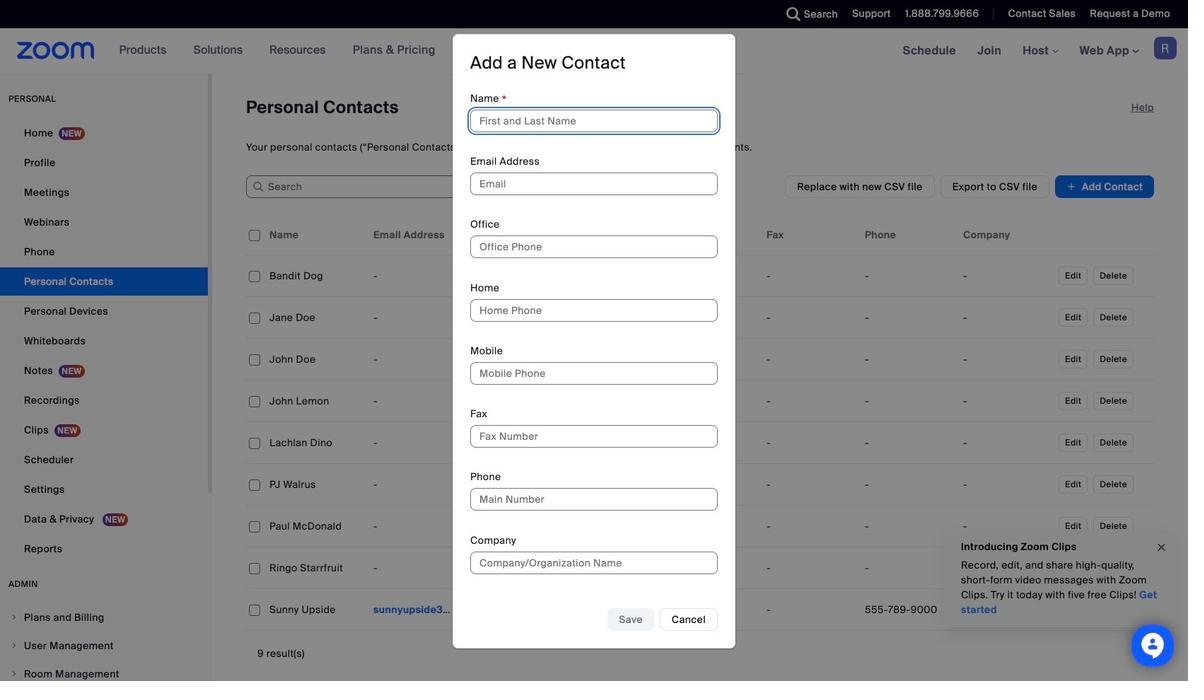 Task type: locate. For each thing, give the bounding box(es) containing it.
application
[[246, 215, 1154, 631]]

banner
[[0, 28, 1188, 74]]

Main Number text field
[[470, 488, 718, 511]]

Fax Number text field
[[470, 425, 718, 448]]

close image
[[1156, 539, 1168, 555]]

dialog
[[453, 34, 736, 648]]

Home Phone text field
[[470, 299, 718, 322]]

Mobile Phone text field
[[470, 362, 718, 385]]

personal menu menu
[[0, 119, 208, 564]]

Company/Organization Name text field
[[470, 551, 718, 574]]

cell
[[564, 255, 663, 297], [264, 262, 368, 290], [368, 262, 466, 290], [466, 262, 564, 290], [663, 262, 761, 290], [761, 262, 859, 290], [859, 262, 958, 290], [958, 262, 1056, 290], [264, 303, 368, 332], [368, 303, 466, 332], [466, 303, 564, 332], [564, 303, 663, 332], [663, 303, 761, 332], [761, 303, 859, 332], [859, 303, 958, 332], [958, 303, 1056, 332], [264, 345, 368, 373], [368, 345, 466, 373], [466, 345, 564, 373], [564, 345, 663, 373], [663, 345, 761, 373], [761, 345, 859, 373], [859, 345, 958, 373], [958, 345, 1056, 373], [564, 381, 663, 422], [264, 387, 368, 415], [368, 387, 466, 415], [466, 387, 564, 415], [663, 387, 761, 415], [761, 387, 859, 415], [859, 387, 958, 415], [958, 387, 1056, 415], [264, 429, 368, 457], [368, 429, 466, 457], [466, 429, 564, 457], [564, 429, 663, 457], [663, 429, 761, 457], [761, 429, 859, 457], [859, 429, 958, 457], [958, 429, 1056, 457], [264, 470, 368, 499], [368, 470, 466, 499], [466, 470, 564, 499], [564, 470, 663, 499], [663, 470, 761, 499], [761, 470, 859, 499], [859, 470, 958, 499], [958, 470, 1056, 499], [264, 512, 368, 540], [368, 512, 466, 540], [466, 512, 564, 540], [564, 512, 663, 540], [663, 512, 761, 540], [761, 512, 859, 540], [859, 512, 958, 540], [958, 512, 1056, 540], [264, 554, 368, 582], [368, 554, 466, 582], [466, 554, 564, 582], [564, 554, 663, 582], [663, 554, 761, 582], [761, 554, 859, 582], [859, 554, 958, 582], [958, 554, 1056, 582], [466, 589, 564, 631], [264, 596, 368, 624], [368, 596, 466, 624], [564, 596, 663, 624], [663, 596, 761, 624], [761, 596, 859, 624], [859, 596, 958, 624], [958, 596, 1056, 624]]

product information navigation
[[109, 28, 446, 74]]

First and Last Name text field
[[470, 110, 718, 132]]

Email text field
[[470, 173, 718, 195]]



Task type: vqa. For each thing, say whether or not it's contained in the screenshot.
Home Phone text box
yes



Task type: describe. For each thing, give the bounding box(es) containing it.
meetings navigation
[[892, 28, 1188, 74]]

Office Phone text field
[[470, 236, 718, 258]]

Search Contacts Input text field
[[246, 175, 458, 198]]

add image
[[1067, 180, 1076, 194]]

admin menu menu
[[0, 604, 208, 681]]



